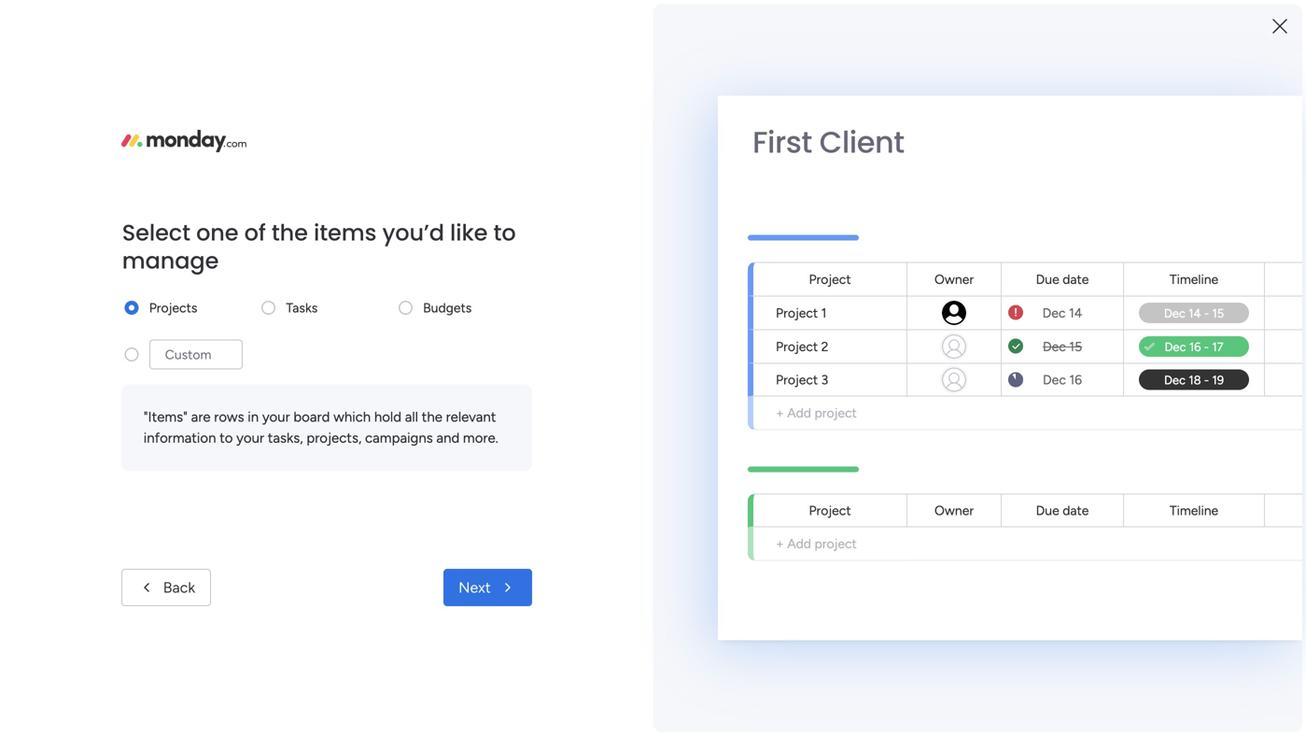 Task type: vqa. For each thing, say whether or not it's contained in the screenshot.
the rightmost the lottie animation element
yes



Task type: describe. For each thing, give the bounding box(es) containing it.
give
[[1067, 61, 1096, 78]]

select one of the items you'd like to manage
[[122, 217, 516, 277]]

invite team members (0/1)
[[1045, 245, 1213, 262]]

work management > main workspace link
[[304, 190, 565, 400]]

like
[[450, 217, 488, 248]]

1
[[822, 305, 827, 321]]

to inside select one of the items you'd like to manage
[[494, 217, 516, 248]]

"items" are rows in your board which hold all the relevant information to your tasks, projects, campaigns and more.
[[144, 409, 499, 447]]

to inside "items" are rows in your board which hold all the relevant information to your tasks, projects, campaigns and more.
[[220, 430, 233, 447]]

workspace for main workspace work management
[[418, 565, 499, 586]]

2 + add project from the top
[[776, 536, 857, 552]]

feedback
[[1067, 82, 1126, 99]]

quick search button
[[1144, 61, 1279, 99]]

circle o image
[[1027, 271, 1039, 285]]

complete profile link
[[1027, 267, 1279, 288]]

2 add from the top
[[788, 536, 812, 552]]

project for project 1
[[776, 305, 819, 321]]

app
[[1158, 293, 1184, 309]]

search
[[1218, 71, 1264, 89]]

main for main workspace work management
[[377, 565, 413, 586]]

more.
[[463, 430, 499, 447]]

learn
[[999, 673, 1036, 691]]

work inside main workspace work management
[[399, 591, 430, 608]]

main workspace button
[[13, 142, 186, 173]]

project for project 2
[[776, 339, 819, 355]]

invite team members (0/1) link
[[1045, 243, 1279, 264]]

complete profile
[[1045, 269, 1151, 286]]

0 vertical spatial management
[[367, 373, 444, 389]]

2 date from the top
[[1063, 503, 1090, 518]]

made
[[1054, 572, 1091, 590]]

2 due date from the top
[[1037, 503, 1090, 518]]

in for minutes
[[1151, 550, 1163, 567]]

2 owner from the top
[[935, 503, 974, 518]]

project for project management
[[44, 232, 86, 248]]

project management list box
[[0, 220, 238, 508]]

project 1
[[776, 305, 827, 321]]

next button
[[444, 569, 532, 606]]

complete
[[1045, 269, 1107, 286]]

with
[[1224, 550, 1253, 567]]

select
[[122, 217, 191, 248]]

1 vertical spatial your
[[237, 430, 264, 447]]

main workspace
[[43, 149, 153, 166]]

component image
[[312, 370, 329, 387]]

boost
[[1010, 550, 1049, 567]]

0 horizontal spatial work
[[335, 373, 364, 389]]

board
[[294, 409, 330, 426]]

ready-
[[1010, 572, 1054, 590]]

main for main workspace
[[43, 149, 76, 166]]

our
[[1086, 293, 1109, 309]]

relevant
[[446, 409, 496, 426]]

all
[[405, 409, 418, 426]]

management
[[89, 232, 166, 248]]

hold
[[374, 409, 402, 426]]

manage
[[122, 245, 219, 277]]

&
[[1040, 673, 1049, 691]]

"items"
[[144, 409, 188, 426]]

give feedback
[[1067, 61, 1126, 99]]

are
[[191, 409, 211, 426]]

workspace for main workspace
[[79, 149, 153, 166]]

quick
[[1175, 71, 1214, 89]]

help
[[1164, 688, 1198, 708]]

install our mobile app link
[[1027, 291, 1279, 312]]

boost your workflow in minutes with ready-made templates
[[1010, 550, 1253, 590]]

management inside main workspace work management
[[433, 591, 516, 608]]

quick search
[[1175, 71, 1264, 89]]

>
[[447, 373, 456, 389]]

v2 user feedback image
[[1046, 69, 1060, 90]]

Custom text field
[[149, 340, 243, 369]]

getting started element
[[999, 708, 1279, 736]]

0 horizontal spatial lottie animation element
[[0, 547, 238, 736]]

which
[[334, 409, 371, 426]]

1 + from the top
[[776, 405, 785, 421]]

information
[[144, 430, 216, 447]]

project 2
[[776, 339, 829, 355]]

1 project from the top
[[815, 405, 857, 421]]

1 vertical spatial workspace
[[490, 373, 553, 389]]



Task type: locate. For each thing, give the bounding box(es) containing it.
your up tasks,
[[262, 409, 290, 426]]

0 horizontal spatial in
[[248, 409, 259, 426]]

mobile
[[1112, 293, 1155, 309]]

workspace
[[79, 149, 153, 166], [490, 373, 553, 389], [418, 565, 499, 586]]

due up boost
[[1037, 503, 1060, 518]]

1 horizontal spatial main
[[377, 565, 413, 586]]

1 date from the top
[[1063, 271, 1090, 287]]

feed
[[376, 446, 411, 466]]

3
[[822, 372, 829, 388]]

in for your
[[248, 409, 259, 426]]

0 vertical spatial the
[[272, 217, 308, 248]]

1 due date from the top
[[1037, 271, 1090, 287]]

due up install
[[1037, 271, 1060, 287]]

1 vertical spatial in
[[1151, 550, 1163, 567]]

main inside main workspace work management
[[377, 565, 413, 586]]

the
[[272, 217, 308, 248], [422, 409, 443, 426]]

in right rows
[[248, 409, 259, 426]]

0 vertical spatial owner
[[935, 271, 974, 287]]

timeline down (0/1)
[[1170, 271, 1219, 287]]

get
[[1053, 673, 1076, 691]]

projects,
[[307, 430, 362, 447]]

1 vertical spatial lottie animation element
[[0, 547, 238, 736]]

2 vertical spatial main
[[377, 565, 413, 586]]

0 vertical spatial your
[[262, 409, 290, 426]]

in inside boost your workflow in minutes with ready-made templates
[[1151, 550, 1163, 567]]

1 vertical spatial due date
[[1037, 503, 1090, 518]]

v2 bolt switch image
[[1159, 70, 1170, 90]]

timeline
[[1170, 271, 1219, 287], [1170, 503, 1219, 518]]

0 vertical spatial work
[[335, 373, 364, 389]]

work management > main workspace
[[335, 373, 553, 389]]

back button
[[121, 569, 211, 606]]

of
[[244, 217, 266, 248]]

1 vertical spatial project
[[815, 536, 857, 552]]

open update feed (inbox) image
[[289, 445, 311, 467]]

1 vertical spatial + add project
[[776, 536, 857, 552]]

due date up install
[[1037, 271, 1090, 287]]

1 vertical spatial timeline
[[1170, 503, 1219, 518]]

0 vertical spatial in
[[248, 409, 259, 426]]

1 due from the top
[[1037, 271, 1060, 287]]

(0/1)
[[1183, 245, 1213, 262]]

the right of
[[272, 217, 308, 248]]

install
[[1045, 293, 1082, 309]]

1 vertical spatial date
[[1063, 503, 1090, 518]]

2 due from the top
[[1037, 503, 1060, 518]]

+
[[776, 405, 785, 421], [776, 536, 785, 552]]

workflow
[[1086, 550, 1148, 567]]

project inside list box
[[44, 232, 86, 248]]

one
[[196, 217, 239, 248]]

project
[[815, 405, 857, 421], [815, 536, 857, 552]]

1 vertical spatial to
[[220, 430, 233, 447]]

0 vertical spatial workspace
[[79, 149, 153, 166]]

project for project 3
[[776, 372, 819, 388]]

1 vertical spatial main
[[459, 373, 487, 389]]

owner
[[935, 271, 974, 287], [935, 503, 974, 518]]

tasks
[[286, 300, 318, 316]]

to right 'like'
[[494, 217, 516, 248]]

project management
[[44, 232, 166, 248]]

main
[[43, 149, 76, 166], [459, 373, 487, 389], [377, 565, 413, 586]]

1 horizontal spatial lottie animation element
[[596, 45, 1121, 116]]

2 + from the top
[[776, 536, 785, 552]]

you'd
[[382, 217, 445, 248]]

next
[[459, 579, 491, 596]]

your up made on the right bottom of the page
[[1053, 550, 1082, 567]]

logo image
[[121, 130, 247, 152]]

due
[[1037, 271, 1060, 287], [1037, 503, 1060, 518]]

0 vertical spatial lottie animation element
[[596, 45, 1121, 116]]

1 timeline from the top
[[1170, 271, 1219, 287]]

project
[[44, 232, 86, 248], [809, 271, 852, 287], [776, 305, 819, 321], [776, 339, 819, 355], [776, 372, 819, 388], [809, 503, 852, 518]]

0 vertical spatial to
[[494, 217, 516, 248]]

date up install
[[1063, 271, 1090, 287]]

option
[[0, 223, 238, 227]]

members
[[1121, 245, 1179, 262]]

1 horizontal spatial to
[[494, 217, 516, 248]]

1 horizontal spatial work
[[399, 591, 430, 608]]

your inside boost your workflow in minutes with ready-made templates
[[1053, 550, 1082, 567]]

in inside "items" are rows in your board which hold all the relevant information to your tasks, projects, campaigns and more.
[[248, 409, 259, 426]]

campaigns
[[365, 430, 433, 447]]

update feed (inbox)
[[315, 446, 470, 466]]

noah lott image
[[1255, 7, 1285, 37]]

2 project from the top
[[815, 536, 857, 552]]

1 horizontal spatial in
[[1151, 550, 1163, 567]]

inspired
[[1079, 673, 1133, 691]]

help button
[[1148, 683, 1214, 714]]

0 vertical spatial + add project
[[776, 405, 857, 421]]

templates image image
[[1015, 403, 1262, 532]]

tasks,
[[268, 430, 303, 447]]

work
[[335, 373, 364, 389], [399, 591, 430, 608]]

items
[[314, 217, 377, 248]]

due date
[[1037, 271, 1090, 287], [1037, 503, 1090, 518]]

0 vertical spatial due
[[1037, 271, 1060, 287]]

1 vertical spatial due
[[1037, 503, 1060, 518]]

first
[[753, 121, 813, 163]]

0 horizontal spatial to
[[220, 430, 233, 447]]

your down rows
[[237, 430, 264, 447]]

rows
[[214, 409, 244, 426]]

team
[[1084, 245, 1117, 262]]

in left minutes
[[1151, 550, 1163, 567]]

project 3
[[776, 372, 829, 388]]

1 vertical spatial add
[[788, 536, 812, 552]]

(inbox)
[[415, 446, 470, 466]]

in
[[248, 409, 259, 426], [1151, 550, 1163, 567]]

timeline up minutes
[[1170, 503, 1219, 518]]

2
[[822, 339, 829, 355]]

0 horizontal spatial the
[[272, 217, 308, 248]]

the inside "items" are rows in your board which hold all the relevant information to your tasks, projects, campaigns and more.
[[422, 409, 443, 426]]

main workspace work management
[[377, 565, 516, 608]]

projects
[[149, 300, 198, 316]]

to down rows
[[220, 430, 233, 447]]

1 + add project from the top
[[776, 405, 857, 421]]

1 vertical spatial owner
[[935, 503, 974, 518]]

1 add from the top
[[788, 405, 812, 421]]

minutes
[[1167, 550, 1220, 567]]

1 vertical spatial +
[[776, 536, 785, 552]]

main inside main workspace button
[[43, 149, 76, 166]]

1 horizontal spatial the
[[422, 409, 443, 426]]

0 vertical spatial main
[[43, 149, 76, 166]]

2 timeline from the top
[[1170, 503, 1219, 518]]

workspace inside main workspace work management
[[418, 565, 499, 586]]

learn & get inspired
[[999, 673, 1133, 691]]

back
[[163, 579, 195, 596]]

main inside work management > main workspace link
[[459, 373, 487, 389]]

1 vertical spatial work
[[399, 591, 430, 608]]

first client
[[753, 121, 905, 163]]

2 vertical spatial your
[[1053, 550, 1082, 567]]

0 vertical spatial due date
[[1037, 271, 1090, 287]]

invite
[[1045, 245, 1080, 262]]

due date up boost
[[1037, 503, 1090, 518]]

+ add project
[[776, 405, 857, 421], [776, 536, 857, 552]]

the right all
[[422, 409, 443, 426]]

to
[[494, 217, 516, 248], [220, 430, 233, 447]]

work right component image
[[335, 373, 364, 389]]

and
[[437, 430, 460, 447]]

the inside select one of the items you'd like to manage
[[272, 217, 308, 248]]

1 vertical spatial the
[[422, 409, 443, 426]]

1 owner from the top
[[935, 271, 974, 287]]

0 horizontal spatial main
[[43, 149, 76, 166]]

0 vertical spatial +
[[776, 405, 785, 421]]

1 vertical spatial management
[[433, 591, 516, 608]]

templates
[[1094, 572, 1161, 590]]

lottie animation element
[[596, 45, 1121, 116], [0, 547, 238, 736]]

budgets
[[423, 300, 472, 316]]

0 vertical spatial date
[[1063, 271, 1090, 287]]

circle o image
[[1027, 295, 1039, 309]]

work left next at the bottom left
[[399, 591, 430, 608]]

2 vertical spatial workspace
[[418, 565, 499, 586]]

lottie animation image
[[0, 547, 238, 736]]

0 vertical spatial project
[[815, 405, 857, 421]]

install our mobile app
[[1045, 293, 1184, 309]]

your
[[262, 409, 290, 426], [237, 430, 264, 447], [1053, 550, 1082, 567]]

2 horizontal spatial main
[[459, 373, 487, 389]]

0 vertical spatial timeline
[[1170, 271, 1219, 287]]

update
[[315, 446, 372, 466]]

profile
[[1111, 269, 1151, 286]]

0 vertical spatial add
[[788, 405, 812, 421]]

workspace inside button
[[79, 149, 153, 166]]

add
[[788, 405, 812, 421], [788, 536, 812, 552]]

date up workflow
[[1063, 503, 1090, 518]]

management
[[367, 373, 444, 389], [433, 591, 516, 608]]

client
[[820, 121, 905, 163]]



